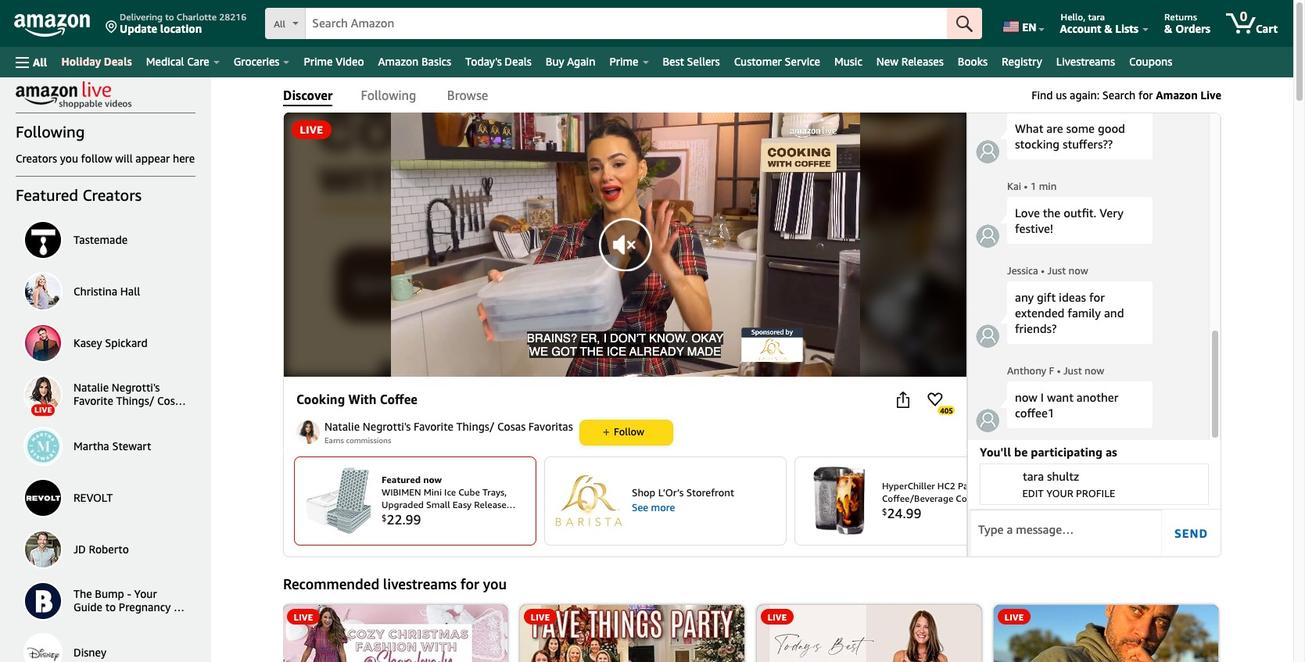 Task type: vqa. For each thing, say whether or not it's contained in the screenshot.
The Bump - Your Guide to Pregnancy + Parenting
yes



Task type: describe. For each thing, give the bounding box(es) containing it.
commissions
[[346, 435, 391, 445]]

kasey
[[74, 336, 102, 349]]

hello, tara
[[1061, 11, 1106, 23]]

jessica • just now
[[1008, 264, 1089, 277]]

registry
[[1002, 55, 1043, 68]]

and
[[1105, 306, 1125, 320]]

now inside the now i want another coffee1
[[1016, 390, 1038, 405]]

all inside "button"
[[33, 55, 47, 68]]

natalie for natalie negrotti's favorite things/ cosas favoritas earns commissions
[[325, 420, 360, 433]]

1 vertical spatial just
[[1064, 365, 1083, 377]]

edit
[[1023, 487, 1044, 500]]

natalie negrotti's favorite things/ cosas favoritas image
[[297, 421, 320, 444]]

music link
[[828, 51, 870, 73]]

registry link
[[995, 51, 1050, 73]]

disney link
[[16, 628, 196, 663]]

hyperchiller hc2 patented iced coffee/beverage cooler, new, improved,stronger and more durable! ready in one minute, reusable for iced tea, wine, spirits, alcohol, juice, 12.5 oz, black image
[[813, 467, 866, 536]]

music
[[835, 55, 863, 68]]

outfit.
[[1064, 206, 1097, 220]]

avatar image for martha stewart
[[25, 429, 61, 465]]

here
[[173, 152, 195, 165]]

medical
[[146, 55, 184, 68]]

some
[[1067, 121, 1095, 135]]

for inside "any gift ideas for extended family and friends?"
[[1090, 290, 1106, 304]]

christina
[[74, 284, 117, 298]]

tara inside tara shultz edit your profile
[[1023, 469, 1045, 483]]

coupons link
[[1123, 51, 1180, 73]]

avatar image for the bump - your guide to pregnancy + parenting
[[25, 584, 61, 620]]

the
[[74, 588, 92, 601]]

martha stewart link
[[16, 421, 196, 473]]

all button
[[9, 47, 54, 77]]

revolt link
[[16, 473, 196, 524]]

books
[[958, 55, 988, 68]]

disney
[[74, 646, 106, 659]]

22
[[387, 512, 402, 528]]

-
[[127, 588, 131, 601]]

tastemade
[[74, 233, 128, 246]]

holiday deals
[[61, 55, 132, 68]]

favoritas for natalie negrotti's favorite things/ cosas favoritas earns commissions
[[529, 420, 573, 433]]

medical care
[[146, 55, 209, 68]]

jessica
[[1008, 264, 1039, 277]]

2 vertical spatial for
[[461, 575, 480, 593]]

jd
[[74, 543, 86, 556]]

roberto
[[89, 543, 129, 556]]

featured now
[[382, 474, 442, 485]]

tastemade link
[[16, 214, 196, 266]]

you'll be participating as
[[980, 445, 1118, 459]]

christina hall
[[74, 284, 140, 298]]

negrotti's for natalie negrotti's favorite things/ cosas favoritas
[[112, 381, 160, 395]]

want
[[1048, 390, 1074, 405]]

shop l'or's storefront button
[[632, 487, 780, 500]]

best sellers link
[[656, 51, 727, 73]]

todays favorite picks image
[[994, 606, 1219, 663]]

service
[[785, 55, 821, 68]]

buy
[[546, 55, 565, 68]]

shop l'or's storefront see more
[[632, 487, 735, 514]]

the
[[1044, 206, 1061, 220]]

& for account
[[1105, 22, 1113, 35]]

the bump - your guide to pregnancy + parenting link
[[16, 576, 196, 628]]

new releases
[[877, 55, 944, 68]]

orders
[[1176, 22, 1211, 35]]

top holiday deals! image
[[757, 606, 982, 663]]

amazon image
[[14, 14, 90, 38]]

Search Amazon text field
[[306, 9, 948, 38]]

1 horizontal spatial creators
[[82, 186, 142, 204]]

1 vertical spatial following
[[16, 123, 85, 141]]

prime for prime video
[[304, 55, 333, 68]]

none submit inside the all search box
[[948, 8, 983, 39]]

min
[[1040, 180, 1057, 192]]

natalie for natalie negrotti's favorite things/ cosas favoritas
[[74, 381, 109, 395]]

martha
[[74, 439, 109, 453]]

. for 22
[[402, 512, 406, 528]]

deal price is $22.99 element
[[382, 511, 421, 529]]

wibimen mini ice cube trays, upgraded small easy release 104x4 pcs tiny crushed ice tray for chilling drinks coffee juice(4pack blue ice trays & ice bin & ice scoop) image
[[305, 467, 373, 536]]

natalie negrotti's favorite things/ cosas favoritas earns commissions
[[325, 420, 573, 445]]

now inside the 'enterting carousel tile' "element"
[[423, 474, 442, 485]]

delivering
[[120, 11, 163, 23]]

search
[[1103, 88, 1136, 101]]

navigation navigation
[[0, 0, 1294, 77]]

enterting carousel tile element containing 24
[[795, 457, 1038, 546]]

avatar image for kasey spickard
[[25, 325, 61, 361]]

0 vertical spatial for
[[1139, 88, 1154, 101]]

love
[[1016, 206, 1041, 220]]

avatar image for natalie negrotti's favorite things/ cosas favoritas
[[25, 377, 61, 413]]

28216
[[219, 11, 247, 23]]

cooking
[[297, 392, 345, 408]]

be
[[1015, 445, 1028, 459]]

deal price is $24.99 element
[[883, 505, 922, 522]]

405 button
[[919, 385, 962, 415]]

profile
[[1077, 487, 1116, 500]]

to inside the bump - your guide to pregnancy + parenting
[[105, 601, 116, 614]]

enterting carousel tile element containing shop l'or's storefront
[[545, 457, 787, 546]]

featured creators
[[16, 186, 142, 204]]

medical care link
[[139, 51, 227, 73]]

update
[[120, 22, 157, 35]]

en
[[1023, 20, 1037, 34]]

$ 22 . 99
[[382, 512, 421, 528]]

now up the another on the right of the page
[[1085, 365, 1105, 377]]

revolt
[[74, 491, 113, 504]]

following link
[[347, 77, 433, 113]]

you'll
[[980, 445, 1012, 459]]

will
[[115, 152, 133, 165]]

festive!
[[1016, 221, 1054, 236]]

the bump - your guide to pregnancy + parenting
[[74, 588, 180, 627]]

deals for today's deals
[[505, 55, 532, 68]]

see
[[632, 502, 649, 514]]

good
[[1099, 121, 1126, 135]]

recommended livestreams for you
[[283, 575, 507, 593]]

discover
[[283, 87, 333, 103]]

live for 4th live link from the left
[[1005, 612, 1025, 622]]

livestreams
[[1057, 55, 1116, 68]]

recommended
[[283, 575, 380, 593]]

i
[[1041, 390, 1045, 405]]

gift
[[1038, 290, 1056, 304]]

what are some good stocking stuffers??
[[1016, 121, 1129, 151]]

. for 24
[[903, 506, 907, 522]]

books link
[[951, 51, 995, 73]]

favorite things party image
[[520, 606, 745, 663]]

amazon basics link
[[371, 51, 459, 73]]

us
[[1056, 88, 1068, 101]]

4 live link from the left
[[994, 606, 1219, 663]]

1 vertical spatial amazon
[[1157, 88, 1198, 101]]

account
[[1061, 22, 1102, 35]]

natalie negrotti's favorite things/ cosas favoritas
[[74, 381, 186, 421]]



Task type: locate. For each thing, give the bounding box(es) containing it.
1 horizontal spatial .
[[903, 506, 907, 522]]

live for 3rd live link from the left
[[768, 612, 788, 622]]

2 horizontal spatial •
[[1058, 365, 1061, 377]]

favoritas for natalie negrotti's favorite things/ cosas favoritas
[[74, 407, 118, 421]]

+
[[174, 601, 180, 614]]

avatar image
[[25, 222, 61, 258], [25, 274, 61, 310], [25, 325, 61, 361], [25, 377, 61, 413], [25, 429, 61, 465], [25, 480, 61, 516], [25, 532, 61, 568], [25, 584, 61, 620], [25, 635, 61, 663]]

0 vertical spatial things/
[[116, 394, 154, 408]]

returns & orders
[[1165, 11, 1211, 35]]

tab list
[[283, 77, 504, 113]]

cosas for natalie negrotti's favorite things/ cosas favoritas earns commissions
[[498, 420, 526, 433]]

cart
[[1257, 22, 1278, 35]]

avatar image inside jd roberto link
[[25, 532, 61, 568]]

0 horizontal spatial &
[[1105, 22, 1113, 35]]

1 avatar image from the top
[[25, 222, 61, 258]]

account & lists
[[1061, 22, 1139, 35]]

natalie inside natalie negrotti's favorite things/ cosas favoritas earns commissions
[[325, 420, 360, 433]]

extended
[[1016, 306, 1065, 320]]

featured down creators you follow will appear here
[[16, 186, 78, 204]]

$ inside '$ 24 . 99'
[[883, 507, 888, 517]]

earns
[[325, 435, 344, 445]]

featured up deal price is $22.99 element
[[382, 474, 421, 485]]

1 vertical spatial •
[[1042, 264, 1045, 277]]

1 horizontal spatial $
[[883, 507, 888, 517]]

0 horizontal spatial to
[[105, 601, 116, 614]]

anthony f • just now
[[1008, 365, 1105, 377]]

1 horizontal spatial negrotti's
[[363, 420, 411, 433]]

& for returns
[[1165, 22, 1173, 35]]

0 vertical spatial featured
[[16, 186, 78, 204]]

stewart
[[112, 439, 151, 453]]

favoritas inside natalie negrotti's favorite things/ cosas favoritas
[[74, 407, 118, 421]]

today's deals
[[466, 55, 532, 68]]

• right jessica
[[1042, 264, 1045, 277]]

0 horizontal spatial things/
[[116, 394, 154, 408]]

0 vertical spatial creators
[[16, 152, 57, 165]]

favorite
[[74, 394, 113, 408], [414, 420, 454, 433]]

kai • 1 min
[[1008, 180, 1057, 192]]

charlotte
[[177, 11, 217, 23]]

1 live link from the left
[[283, 606, 508, 663]]

$ down featured now
[[382, 513, 387, 523]]

avatar image for jd roberto
[[25, 532, 61, 568]]

avatar image for disney
[[25, 635, 61, 663]]

all down amazon image
[[33, 55, 47, 68]]

featured for featured now
[[382, 474, 421, 485]]

following down amazon live logo
[[16, 123, 85, 141]]

live link
[[283, 606, 508, 663], [520, 606, 745, 663], [757, 606, 982, 663], [994, 606, 1219, 663]]

1 horizontal spatial featured
[[382, 474, 421, 485]]

1 horizontal spatial things/
[[457, 420, 495, 433]]

things/ inside natalie negrotti's favorite things/ cosas favoritas
[[116, 394, 154, 408]]

1 vertical spatial things/
[[457, 420, 495, 433]]

2 horizontal spatial enterting carousel tile element
[[795, 457, 1038, 546]]

for right search
[[1139, 88, 1154, 101]]

to
[[165, 11, 174, 23], [105, 601, 116, 614]]

1 deals from the left
[[104, 55, 132, 68]]

amazon up following link
[[378, 55, 419, 68]]

groceries
[[234, 55, 280, 68]]

1 vertical spatial to
[[105, 601, 116, 614]]

1 horizontal spatial to
[[165, 11, 174, 23]]

negrotti's for natalie negrotti's favorite things/ cosas favoritas earns commissions
[[363, 420, 411, 433]]

you left follow
[[60, 152, 78, 165]]

things/ for natalie negrotti's favorite things/ cosas favoritas earns commissions
[[457, 420, 495, 433]]

favorite down coffee
[[414, 420, 454, 433]]

again:
[[1070, 88, 1100, 101]]

0 horizontal spatial negrotti's
[[112, 381, 160, 395]]

more
[[651, 502, 675, 514]]

1 horizontal spatial following
[[361, 87, 416, 103]]

coffee1
[[1016, 406, 1055, 420]]

pregnancy
[[119, 601, 171, 614]]

livestreams link
[[1050, 51, 1123, 73]]

. down featured now
[[402, 512, 406, 528]]

1 horizontal spatial cosas
[[498, 420, 526, 433]]

returns
[[1165, 11, 1198, 23]]

find
[[1032, 88, 1054, 101]]

favorite inside natalie negrotti's favorite things/ cosas favoritas
[[74, 394, 113, 408]]

• for love
[[1025, 180, 1028, 192]]

deals
[[104, 55, 132, 68], [505, 55, 532, 68]]

1 enterting carousel tile element from the left
[[294, 457, 537, 546]]

to inside delivering to charlotte 28216 update location
[[165, 11, 174, 23]]

again
[[567, 55, 596, 68]]

amazon live logo image
[[16, 81, 149, 109]]

tara shultz edit your profile
[[1023, 469, 1116, 500]]

0 horizontal spatial deals
[[104, 55, 132, 68]]

cosas for natalie negrotti's favorite things/ cosas favoritas
[[157, 394, 186, 408]]

customer service link
[[727, 51, 828, 73]]

1 vertical spatial you
[[483, 575, 507, 593]]

• left 1
[[1025, 180, 1028, 192]]

holiday deals link
[[54, 51, 139, 73]]

l'or's
[[659, 487, 684, 499]]

0 vertical spatial all
[[274, 18, 286, 30]]

1 horizontal spatial deals
[[505, 55, 532, 68]]

amazon inside the amazon basics link
[[378, 55, 419, 68]]

0 vertical spatial tara
[[1089, 11, 1106, 23]]

tara up edit
[[1023, 469, 1045, 483]]

avatar image for christina hall
[[25, 274, 61, 310]]

1 vertical spatial featured
[[382, 474, 421, 485]]

1 horizontal spatial favoritas
[[529, 420, 573, 433]]

natalie
[[74, 381, 109, 395], [325, 420, 360, 433]]

for up family
[[1090, 290, 1106, 304]]

6 avatar image from the top
[[25, 480, 61, 516]]

0 horizontal spatial you
[[60, 152, 78, 165]]

2 horizontal spatial for
[[1139, 88, 1154, 101]]

8 avatar image from the top
[[25, 584, 61, 620]]

2 vertical spatial •
[[1058, 365, 1061, 377]]

love the outfit. very festive!
[[1016, 206, 1127, 236]]

1 vertical spatial negrotti's
[[363, 420, 411, 433]]

customer service
[[734, 55, 821, 68]]

negrotti's inside natalie negrotti's favorite things/ cosas favoritas earns commissions
[[363, 420, 411, 433]]

creators down creators you follow will appear here
[[82, 186, 142, 204]]

negrotti's up commissions
[[363, 420, 411, 433]]

avatar image inside revolt link
[[25, 480, 61, 516]]

1 vertical spatial creators
[[82, 186, 142, 204]]

1 horizontal spatial all
[[274, 18, 286, 30]]

hello,
[[1061, 11, 1086, 23]]

1 horizontal spatial prime
[[610, 55, 639, 68]]

kai
[[1008, 180, 1022, 192]]

just right the f
[[1064, 365, 1083, 377]]

0 horizontal spatial tara
[[1023, 469, 1045, 483]]

2 & from the left
[[1165, 22, 1173, 35]]

3 live link from the left
[[757, 606, 982, 663]]

1 horizontal spatial favorite
[[414, 420, 454, 433]]

en link
[[995, 4, 1052, 43]]

$ inside $ 22 . 99
[[382, 513, 387, 523]]

0
[[1241, 9, 1248, 24]]

0 horizontal spatial .
[[402, 512, 406, 528]]

9 avatar image from the top
[[25, 635, 61, 663]]

kasey spickard link
[[16, 318, 196, 369]]

2 deals from the left
[[505, 55, 532, 68]]

deals right today's
[[505, 55, 532, 68]]

None submit
[[948, 8, 983, 39]]

1 prime from the left
[[304, 55, 333, 68]]

creators up featured creators
[[16, 152, 57, 165]]

avatar image inside tastemade link
[[25, 222, 61, 258]]

favorite for natalie negrotti's favorite things/ cosas favoritas earns commissions
[[414, 420, 454, 433]]

prime down the all search box
[[610, 55, 639, 68]]

1 vertical spatial for
[[1090, 290, 1106, 304]]

live for fourth live link from right
[[294, 612, 313, 622]]

5 avatar image from the top
[[25, 429, 61, 465]]

1 horizontal spatial natalie
[[325, 420, 360, 433]]

natalie up earns
[[325, 420, 360, 433]]

negrotti's down spickard
[[112, 381, 160, 395]]

0 vertical spatial you
[[60, 152, 78, 165]]

0 horizontal spatial prime
[[304, 55, 333, 68]]

1 vertical spatial natalie
[[325, 420, 360, 433]]

just up the gift
[[1048, 264, 1067, 277]]

avatar image inside the kasey spickard link
[[25, 325, 61, 361]]

deals for holiday deals
[[104, 55, 132, 68]]

buy again link
[[539, 51, 603, 73]]

0 vertical spatial just
[[1048, 264, 1067, 277]]

99 for 22
[[406, 512, 421, 528]]

0 horizontal spatial following
[[16, 123, 85, 141]]

0 horizontal spatial creators
[[16, 152, 57, 165]]

2 live link from the left
[[520, 606, 745, 663]]

shop l'or's storefront image
[[555, 474, 624, 528]]

ideas
[[1059, 290, 1087, 304]]

today's
[[466, 55, 502, 68]]

featured for featured creators
[[16, 186, 78, 204]]

0 vertical spatial amazon
[[378, 55, 419, 68]]

0 horizontal spatial enterting carousel tile element
[[294, 457, 537, 546]]

prime video link
[[297, 51, 371, 73]]

favorite inside natalie negrotti's favorite things/ cosas favoritas earns commissions
[[414, 420, 454, 433]]

1 horizontal spatial you
[[483, 575, 507, 593]]

new
[[877, 55, 899, 68]]

1 horizontal spatial for
[[1090, 290, 1106, 304]]

your
[[134, 588, 157, 601]]

0 horizontal spatial •
[[1025, 180, 1028, 192]]

99 right 22
[[406, 512, 421, 528]]

0 vertical spatial negrotti's
[[112, 381, 160, 395]]

prime video
[[304, 55, 364, 68]]

to right guide
[[105, 601, 116, 614]]

live for third live link from the right
[[531, 612, 551, 622]]

your
[[1047, 487, 1074, 500]]

friends?
[[1016, 322, 1057, 336]]

avatar image for tastemade
[[25, 222, 61, 258]]

live
[[1201, 88, 1222, 101]]

favorite for natalie negrotti's favorite things/ cosas favoritas
[[74, 394, 113, 408]]

3 enterting carousel tile element from the left
[[795, 457, 1038, 546]]

• for any
[[1042, 264, 1045, 277]]

groceries link
[[227, 51, 297, 73]]

& inside returns & orders
[[1165, 22, 1173, 35]]

. right hyperchiller hc2 patented iced coffee/beverage cooler, new, improved,stronger and more durable! ready in one minute, reusable for iced tea, wine, spirits, alcohol, juice, 12.5 oz, black image
[[903, 506, 907, 522]]

& left orders
[[1165, 22, 1173, 35]]

All search field
[[266, 8, 983, 41]]

$ for 24
[[883, 507, 888, 517]]

0 horizontal spatial for
[[461, 575, 480, 593]]

0 horizontal spatial amazon
[[378, 55, 419, 68]]

amazon basics
[[378, 55, 451, 68]]

0 horizontal spatial 99
[[406, 512, 421, 528]]

all up 'groceries' link
[[274, 18, 286, 30]]

2 avatar image from the top
[[25, 274, 61, 310]]

following
[[361, 87, 416, 103], [16, 123, 85, 141]]

2 enterting carousel tile element from the left
[[545, 457, 787, 546]]

tab list containing discover
[[283, 77, 504, 113]]

delivering to charlotte 28216 update location
[[120, 11, 247, 35]]

family
[[1068, 306, 1102, 320]]

you
[[60, 152, 78, 165], [483, 575, 507, 593]]

see more button
[[632, 500, 780, 516]]

0 vertical spatial to
[[165, 11, 174, 23]]

natalie down kasey
[[74, 381, 109, 395]]

0 horizontal spatial favorite
[[74, 394, 113, 408]]

christina hall link
[[16, 266, 196, 318]]

$ right hyperchiller hc2 patented iced coffee/beverage cooler, new, improved,stronger and more durable! ready in one minute, reusable for iced tea, wine, spirits, alcohol, juice, 12.5 oz, black image
[[883, 507, 888, 517]]

0 vertical spatial favorite
[[74, 394, 113, 408]]

negrotti's inside natalie negrotti's favorite things/ cosas favoritas
[[112, 381, 160, 395]]

99 right '24'
[[907, 506, 922, 522]]

cosas inside natalie negrotti's favorite things/ cosas favoritas earns commissions
[[498, 420, 526, 433]]

cozy christmas fashion image
[[283, 606, 508, 663]]

0 horizontal spatial cosas
[[157, 394, 186, 408]]

avatar image inside disney link
[[25, 635, 61, 663]]

natalie inside natalie negrotti's favorite things/ cosas favoritas
[[74, 381, 109, 395]]

1 vertical spatial favorite
[[414, 420, 454, 433]]

with
[[348, 392, 377, 408]]

favoritas inside natalie negrotti's favorite things/ cosas favoritas earns commissions
[[529, 420, 573, 433]]

2 prime from the left
[[610, 55, 639, 68]]

f
[[1050, 365, 1055, 377]]

7 avatar image from the top
[[25, 532, 61, 568]]

tara right the hello,
[[1089, 11, 1106, 23]]

following inside tab list
[[361, 87, 416, 103]]

favoritas
[[74, 407, 118, 421], [529, 420, 573, 433]]

& left lists
[[1105, 22, 1113, 35]]

tara inside navigation navigation
[[1089, 11, 1106, 23]]

99 for 24
[[907, 506, 922, 522]]

for right the livestreams
[[461, 575, 480, 593]]

3 avatar image from the top
[[25, 325, 61, 361]]

send
[[1175, 526, 1209, 540]]

you right the livestreams
[[483, 575, 507, 593]]

4 avatar image from the top
[[25, 377, 61, 413]]

now left the i at the right bottom
[[1016, 390, 1038, 405]]

enterting carousel tile element containing 22
[[294, 457, 537, 546]]

1 horizontal spatial tara
[[1089, 11, 1106, 23]]

0 horizontal spatial featured
[[16, 186, 78, 204]]

martha stewart
[[74, 439, 151, 453]]

0 horizontal spatial favoritas
[[74, 407, 118, 421]]

things/
[[116, 394, 154, 408], [457, 420, 495, 433]]

things/ inside natalie negrotti's favorite things/ cosas favoritas earns commissions
[[457, 420, 495, 433]]

avatar image for revolt
[[25, 480, 61, 516]]

favorite up martha
[[74, 394, 113, 408]]

stocking
[[1016, 137, 1060, 151]]

0 vertical spatial following
[[361, 87, 416, 103]]

new releases link
[[870, 51, 951, 73]]

1 horizontal spatial •
[[1042, 264, 1045, 277]]

now up ideas
[[1069, 264, 1089, 277]]

avatar image inside christina hall 'link'
[[25, 274, 61, 310]]

0 vertical spatial •
[[1025, 180, 1028, 192]]

enterting carousel tile element
[[294, 457, 537, 546], [545, 457, 787, 546], [795, 457, 1038, 546]]

1 vertical spatial cosas
[[498, 420, 526, 433]]

1 vertical spatial all
[[33, 55, 47, 68]]

to left charlotte
[[165, 11, 174, 23]]

storefront
[[687, 487, 735, 499]]

1 horizontal spatial 99
[[907, 506, 922, 522]]

$ for 22
[[382, 513, 387, 523]]

0 horizontal spatial $
[[382, 513, 387, 523]]

appear
[[136, 152, 170, 165]]

are
[[1047, 121, 1064, 135]]

amazon left 'live'
[[1157, 88, 1198, 101]]

prime for prime
[[610, 55, 639, 68]]

0 vertical spatial natalie
[[74, 381, 109, 395]]

0 vertical spatial cosas
[[157, 394, 186, 408]]

spickard
[[105, 336, 148, 349]]

cosas inside natalie negrotti's favorite things/ cosas favoritas
[[157, 394, 186, 408]]

cosas
[[157, 394, 186, 408], [498, 420, 526, 433]]

1 & from the left
[[1105, 22, 1113, 35]]

1 horizontal spatial amazon
[[1157, 88, 1198, 101]]

all inside search box
[[274, 18, 286, 30]]

Type a message… text field
[[971, 510, 1163, 557]]

following down the amazon basics link on the left top of the page
[[361, 87, 416, 103]]

follow
[[81, 152, 112, 165]]

1 horizontal spatial &
[[1165, 22, 1173, 35]]

avatar image inside martha stewart link
[[25, 429, 61, 465]]

now down natalie negrotti's favorite things/ cosas favoritas earns commissions
[[423, 474, 442, 485]]

shop
[[632, 487, 656, 499]]

things/ for natalie negrotti's favorite things/ cosas favoritas
[[116, 394, 154, 408]]

browse link
[[433, 77, 504, 113]]

prime left video
[[304, 55, 333, 68]]

avatar image inside the bump - your guide to pregnancy + parenting link
[[25, 584, 61, 620]]

live
[[300, 124, 323, 136], [34, 405, 52, 415], [294, 612, 313, 622], [531, 612, 551, 622], [768, 612, 788, 622], [1005, 612, 1025, 622]]

0 horizontal spatial all
[[33, 55, 47, 68]]

deals right "holiday"
[[104, 55, 132, 68]]

• right the f
[[1058, 365, 1061, 377]]

1 vertical spatial tara
[[1023, 469, 1045, 483]]

0 horizontal spatial natalie
[[74, 381, 109, 395]]

1 horizontal spatial enterting carousel tile element
[[545, 457, 787, 546]]



